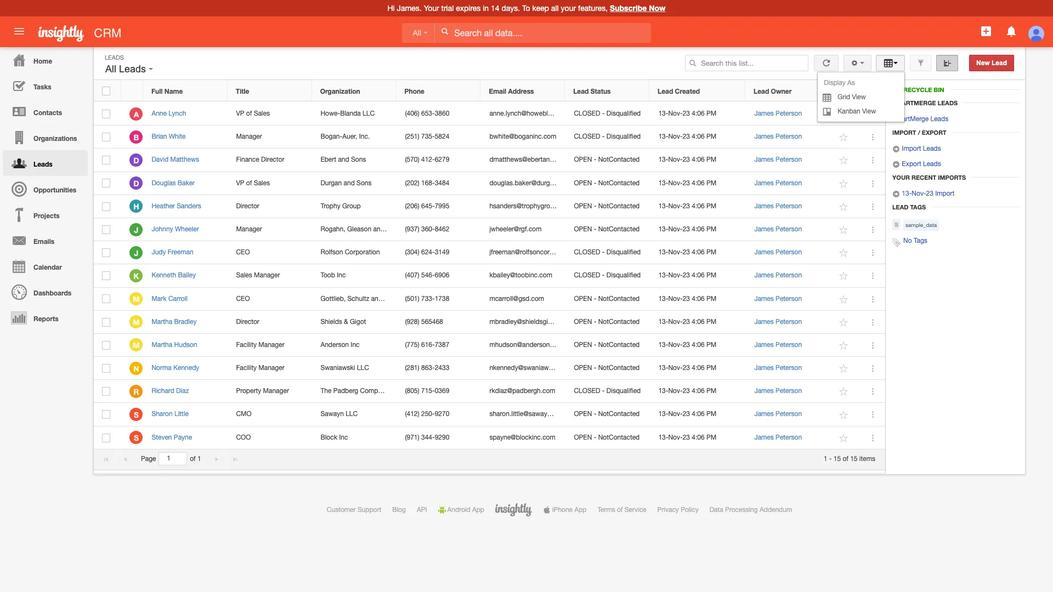 Task type: describe. For each thing, give the bounding box(es) containing it.
Search all data.... text field
[[435, 23, 651, 43]]

leads
[[938, 99, 958, 106]]

3 m row from the top
[[94, 334, 885, 357]]

pm for hsanders@trophygroup.com
[[706, 202, 716, 210]]

hudson
[[174, 341, 197, 349]]

and inside cell
[[344, 179, 355, 187]]

13-nov-23 4:06 pm cell for spayne@blockinc.com
[[650, 427, 746, 450]]

6 open from the top
[[574, 318, 592, 326]]

james peterson link for jfreeman@rolfsoncorp.com
[[754, 249, 802, 256]]

show list view filters image
[[917, 59, 925, 67]]

customer support link
[[327, 506, 381, 514]]

13-nov-23 4:06 pm cell for sharon.little@sawayn.com
[[650, 403, 746, 427]]

jwheeler@rgf.com
[[489, 225, 542, 233]]

mbradley@shieldsgigot.com cell
[[481, 311, 572, 334]]

(805) 715-0369
[[405, 387, 449, 395]]

1 15 from the left
[[834, 455, 841, 463]]

(501) 733-1738 cell
[[397, 288, 481, 311]]

anderson inc cell
[[312, 334, 397, 357]]

250-
[[421, 411, 435, 418]]

open - notcontacted for mcarroll@gsd.com
[[574, 295, 640, 302]]

import leads link
[[892, 145, 941, 153]]

new
[[976, 59, 990, 67]]

4:06 for douglas.baker@durganandsons.com
[[692, 179, 705, 187]]

13- for jwheeler@rgf.com
[[658, 225, 668, 233]]

iphone app
[[552, 506, 587, 514]]

cog image
[[851, 59, 858, 67]]

james peterson link for mbradley@shieldsgigot.com
[[754, 318, 802, 326]]

13-nov-23 4:06 pm for sharon.little@sawayn.com
[[658, 411, 716, 418]]

dmatthews@ebertandsons.com cell
[[481, 149, 583, 172]]

judy
[[152, 249, 166, 256]]

m link for martha bradley
[[130, 316, 143, 329]]

mark
[[152, 295, 166, 302]]

johnny
[[152, 225, 173, 233]]

pm for sharon.little@sawayn.com
[[706, 411, 716, 418]]

bogan-auer, inc.
[[321, 133, 370, 141]]

lead for lead tags
[[892, 204, 909, 211]]

sanders
[[177, 202, 201, 210]]

smartmerge leads
[[892, 115, 948, 123]]

2 s row from the top
[[94, 427, 885, 450]]

(206) 645-7995
[[405, 202, 449, 210]]

nov- inside 13-nov-23 import link
[[912, 190, 926, 198]]

peterson for douglas.baker@durganandsons.com
[[776, 179, 802, 187]]

1 horizontal spatial 1
[[824, 455, 827, 463]]

expires
[[456, 4, 481, 13]]

k link
[[130, 269, 143, 282]]

nov- for nkennedy@swaniawskillc.com
[[668, 364, 683, 372]]

13-nov-23 4:06 pm for hsanders@trophygroup.com
[[658, 202, 716, 210]]

page
[[141, 455, 156, 463]]

import for import / export
[[892, 129, 916, 136]]

navigation containing home
[[0, 47, 88, 331]]

title
[[236, 87, 249, 95]]

d for douglas baker
[[133, 179, 139, 188]]

james peterson link for bwhite@boganinc.com
[[754, 133, 802, 141]]

13-nov-23 4:06 pm for mhudson@andersoninc.com
[[658, 341, 716, 349]]

13-nov-23 4:06 pm for anne.lynch@howeblanda.com
[[658, 110, 716, 117]]

all for all
[[413, 28, 421, 37]]

kanban
[[838, 108, 860, 115]]

iphone
[[552, 506, 573, 514]]

of 1
[[190, 455, 201, 463]]

tasks
[[33, 83, 51, 91]]

your inside hi james. your trial expires in 14 days. to keep all your features, subscribe now
[[424, 4, 439, 13]]

2 d row from the top
[[94, 172, 885, 195]]

(805) 715-0369 cell
[[397, 380, 481, 403]]

6 follow image from the top
[[839, 433, 849, 444]]

m for martha bradley
[[133, 318, 140, 327]]

little
[[174, 411, 189, 418]]

13-nov-23 4:06 pm for jwheeler@rgf.com
[[658, 225, 716, 233]]

and left farrell
[[373, 225, 384, 233]]

3484
[[435, 179, 449, 187]]

android
[[447, 506, 470, 514]]

james for douglas.baker@durganandsons.com
[[754, 179, 774, 187]]

b row
[[94, 126, 885, 149]]

&
[[344, 318, 348, 326]]

23 for spayne@blockinc.com
[[683, 434, 690, 441]]

sawayn llc cell
[[312, 403, 397, 427]]

jfreeman@rolfsoncorp.com cell
[[481, 241, 568, 265]]

(251) 735-5824
[[405, 133, 449, 141]]

director cell for h
[[228, 195, 312, 218]]

13-nov-23 4:06 pm cell for mcarroll@gsd.com
[[650, 288, 746, 311]]

days.
[[502, 4, 520, 13]]

show sidebar image
[[943, 59, 951, 67]]

android app
[[447, 506, 484, 514]]

bradley
[[174, 318, 197, 326]]

nov- for hsanders@trophygroup.com
[[668, 202, 683, 210]]

open inside h row
[[574, 202, 592, 210]]

13- for bwhite@boganinc.com
[[658, 133, 668, 141]]

4:06 for hsanders@trophygroup.com
[[692, 202, 705, 210]]

durgan and sons
[[321, 179, 372, 187]]

closed - disqualified cell for j
[[566, 241, 650, 265]]

james peterson link for spayne@blockinc.com
[[754, 434, 802, 441]]

13-nov-23 4:06 pm cell for douglas.baker@durganandsons.com
[[650, 172, 746, 195]]

0 horizontal spatial export
[[902, 160, 921, 168]]

13-nov-23 4:06 pm cell for kbailey@toobinc.com
[[650, 265, 746, 288]]

closed for k
[[574, 272, 600, 279]]

rogahn, gleason and farrell (937) 360-8462
[[321, 225, 449, 233]]

of left items
[[843, 455, 848, 463]]

2 j row from the top
[[94, 241, 885, 265]]

calendar
[[33, 263, 62, 272]]

circle arrow left image
[[892, 161, 900, 168]]

douglas.baker@durganandsons.com
[[489, 179, 597, 187]]

13-nov-23 4:06 pm for kbailey@toobinc.com
[[658, 272, 716, 279]]

app for iphone app
[[574, 506, 587, 514]]

6279
[[435, 156, 449, 164]]

863-
[[421, 364, 435, 372]]

james peterson for sharon.little@sawayn.com
[[754, 411, 802, 418]]

546-
[[421, 272, 435, 279]]

status
[[591, 87, 611, 95]]

property manager cell
[[228, 380, 312, 403]]

johnny wheeler
[[152, 225, 199, 233]]

organization
[[320, 87, 360, 95]]

7 notcontacted from the top
[[598, 341, 640, 349]]

martha for martha bradley
[[152, 318, 172, 326]]

rolfson corporation cell
[[312, 241, 397, 265]]

swaniawski
[[321, 364, 355, 372]]

closed - disqualified cell for k
[[566, 265, 650, 288]]

manager for k
[[254, 272, 280, 279]]

of inside the a row
[[246, 110, 252, 117]]

leads up opportunities link
[[33, 160, 53, 168]]

james peterson link for hsanders@trophygroup.com
[[754, 202, 802, 210]]

m for mark carroll
[[133, 295, 140, 304]]

(206) 645-7995 cell
[[397, 195, 481, 218]]

13- for nkennedy@swaniawskillc.com
[[658, 364, 668, 372]]

facility manager cell for n
[[228, 357, 312, 380]]

open - notcontacted for dmatthews@ebertandsons.com
[[574, 156, 640, 164]]

mark carroll link
[[152, 295, 193, 302]]

1 notcontacted from the top
[[598, 156, 640, 164]]

715-
[[421, 387, 435, 395]]

mbradley@shieldsgigot.com open - notcontacted
[[489, 318, 640, 326]]

david matthews link
[[152, 156, 205, 164]]

nov- for jwheeler@rgf.com
[[668, 225, 683, 233]]

open - notcontacted for jwheeler@rgf.com
[[574, 225, 640, 233]]

pm for rkdiaz@padbergh.com
[[706, 387, 716, 395]]

vp for a
[[236, 110, 244, 117]]

nkennedy@swaniawskillc.com
[[489, 364, 578, 372]]

(775)
[[405, 341, 419, 349]]

james peterson for mcarroll@gsd.com
[[754, 295, 802, 302]]

13-nov-23 4:06 pm for rkdiaz@padbergh.com
[[658, 387, 716, 395]]

reports link
[[3, 305, 88, 331]]

support
[[358, 506, 381, 514]]

open - notcontacted cell for dmatthews@ebertandsons.com
[[566, 149, 650, 172]]

opportunities
[[33, 186, 76, 194]]

(775) 616-7387 cell
[[397, 334, 481, 357]]

(304) 624-3149
[[405, 249, 449, 256]]

(407) 546-6906
[[405, 272, 449, 279]]

7 follow image from the top
[[839, 341, 849, 351]]

all link
[[402, 23, 435, 43]]

13- for dmatthews@ebertandsons.com
[[658, 156, 668, 164]]

new lead
[[976, 59, 1007, 67]]

disqualified inside the a row
[[607, 110, 641, 117]]

llc inside the a row
[[363, 110, 375, 117]]

and inside m row
[[371, 295, 382, 302]]

disqualified for j
[[607, 249, 641, 256]]

7 open from the top
[[574, 341, 592, 349]]

terms of service
[[598, 506, 646, 514]]

sales inside cell
[[236, 272, 252, 279]]

(937) 360-8462 cell
[[397, 218, 481, 241]]

6 notcontacted from the top
[[598, 318, 640, 326]]

closed for r
[[574, 387, 600, 395]]

(406)
[[405, 110, 419, 117]]

14
[[491, 4, 499, 13]]

(304) 624-3149 cell
[[397, 241, 481, 265]]

(206)
[[405, 202, 419, 210]]

10 open from the top
[[574, 434, 592, 441]]

anne lynch
[[152, 110, 186, 117]]

shields
[[321, 318, 342, 326]]

5 follow image from the top
[[839, 410, 849, 420]]

gleason
[[347, 225, 371, 233]]

n row
[[94, 357, 885, 380]]

h link
[[130, 200, 143, 213]]

james peterson for bwhite@boganinc.com
[[754, 133, 802, 141]]

nov- for douglas.baker@durganandsons.com
[[668, 179, 683, 187]]

smartmerge leads
[[892, 99, 958, 106]]

leads for import leads
[[923, 145, 941, 153]]

0 horizontal spatial 1
[[197, 455, 201, 463]]

follow image for rogahn, gleason and farrell (937) 360-8462
[[839, 225, 849, 235]]

0 vertical spatial director
[[261, 156, 284, 164]]

peterson for mbradley@shieldsgigot.com
[[776, 318, 802, 326]]

leads for smartmerge leads
[[931, 115, 948, 123]]

douglas baker link
[[152, 179, 200, 187]]

toob inc
[[321, 272, 346, 279]]

opportunities link
[[3, 176, 88, 202]]

bwhite@boganinc.com cell
[[481, 126, 566, 149]]

open inside n "row"
[[574, 364, 592, 372]]

13-nov-23 4:06 pm for bwhite@boganinc.com
[[658, 133, 716, 141]]

1 - 15 of 15 items
[[824, 455, 875, 463]]

13-nov-23 4:06 pm cell for dmatthews@ebertandsons.com
[[650, 149, 746, 172]]

facility manager for n
[[236, 364, 284, 372]]

k row
[[94, 265, 885, 288]]

kbailey@toobinc.com
[[489, 272, 552, 279]]

keep
[[532, 4, 549, 13]]

(407) 546-6906 cell
[[397, 265, 481, 288]]

2 15 from the left
[[850, 455, 858, 463]]

13-nov-23 4:06 pm cell for hsanders@trophygroup.com
[[650, 195, 746, 218]]

7387
[[435, 341, 449, 349]]

10 notcontacted from the top
[[598, 434, 640, 441]]

645-
[[421, 202, 435, 210]]

j link for judy freeman
[[130, 246, 143, 259]]

processing
[[725, 506, 758, 514]]

grid view
[[838, 93, 866, 101]]

- inside b 'row'
[[602, 133, 605, 141]]

blanda
[[340, 110, 361, 117]]

notcontacted inside h row
[[598, 202, 640, 210]]

peterson for jfreeman@rolfsoncorp.com
[[776, 249, 802, 256]]

4:06 for jfreeman@rolfsoncorp.com
[[692, 249, 705, 256]]

open - notcontacted for sharon.little@sawayn.com
[[574, 411, 640, 418]]

james for jfreeman@rolfsoncorp.com
[[754, 249, 774, 256]]

rkdiaz@padbergh.com cell
[[481, 380, 566, 403]]

(251) 735-5824 cell
[[397, 126, 481, 149]]

row containing full name
[[94, 81, 885, 101]]

james peterson link for kbailey@toobinc.com
[[754, 272, 802, 279]]

pm for mhudson@andersoninc.com
[[706, 341, 716, 349]]

pm for spayne@blockinc.com
[[706, 434, 716, 441]]

closed - disqualified for b
[[574, 133, 641, 141]]

(281) 863-2433 cell
[[397, 357, 481, 380]]

s for spayne@blockinc.com
[[134, 433, 139, 443]]

23 for jwheeler@rgf.com
[[683, 225, 690, 233]]

leads for export leads
[[923, 160, 941, 168]]

(406) 653-3860 cell
[[397, 103, 481, 126]]

white image
[[441, 27, 449, 35]]

8462
[[435, 225, 449, 233]]

kbailey@toobinc.com cell
[[481, 265, 566, 288]]

1 j row from the top
[[94, 218, 885, 241]]

4:06 for spayne@blockinc.com
[[692, 434, 705, 441]]

bogan-
[[321, 133, 342, 141]]

inc.
[[359, 133, 370, 141]]

director cell for m
[[228, 311, 312, 334]]

1 s row from the top
[[94, 403, 885, 427]]

peterson for mhudson@andersoninc.com
[[776, 341, 802, 349]]

23 for mhudson@andersoninc.com
[[683, 341, 690, 349]]

13-nov-23 import
[[900, 190, 955, 198]]

of right 1 field
[[190, 455, 196, 463]]

block
[[321, 434, 337, 441]]

k
[[133, 271, 139, 281]]

auer,
[[342, 133, 357, 141]]

full name
[[151, 87, 183, 95]]

23 for sharon.little@sawayn.com
[[683, 411, 690, 418]]

the padberg company
[[321, 387, 389, 395]]

notcontacted inside j row
[[598, 225, 640, 233]]

swaniawski llc cell
[[312, 357, 397, 380]]

privacy
[[657, 506, 679, 514]]

anne lynch link
[[152, 110, 192, 117]]

circle arrow right image for import leads
[[892, 145, 900, 153]]

now
[[649, 3, 666, 13]]

closed inside the a row
[[574, 110, 600, 117]]

- inside the a row
[[602, 110, 605, 117]]

the padberg company cell
[[312, 380, 397, 403]]

james peterson link for dmatthews@ebertandsons.com
[[754, 156, 802, 164]]

follow image for rkdiaz@padbergh.com
[[839, 387, 849, 397]]

13-nov-23 4:06 pm for mbradley@shieldsgigot.com
[[658, 318, 716, 326]]

1738
[[435, 295, 449, 302]]

notcontacted inside n "row"
[[598, 364, 640, 372]]

david
[[152, 156, 168, 164]]

6906
[[435, 272, 449, 279]]

hi
[[388, 4, 395, 13]]

all for all leads
[[105, 64, 116, 75]]



Task type: vqa. For each thing, say whether or not it's contained in the screenshot.
4:06 within the A row
yes



Task type: locate. For each thing, give the bounding box(es) containing it.
martha bradley link
[[152, 318, 202, 326]]

mcarroll@gsd.com
[[489, 295, 544, 302]]

open inside j row
[[574, 225, 592, 233]]

leads up your recent imports
[[923, 160, 941, 168]]

5 13-nov-23 4:06 pm cell from the top
[[650, 195, 746, 218]]

view inside kanban view link
[[862, 108, 876, 115]]

closed inside b 'row'
[[574, 133, 600, 141]]

closed - disqualified cell for r
[[566, 380, 650, 403]]

(202) 168-3484
[[405, 179, 449, 187]]

peterson inside r 'row'
[[776, 387, 802, 395]]

(251)
[[405, 133, 419, 141]]

1 horizontal spatial 15
[[850, 455, 858, 463]]

vp of sales cell down finance director
[[228, 172, 312, 195]]

closed up mbradley@shieldsgigot.com open - notcontacted on the bottom of page
[[574, 272, 600, 279]]

smartmerge for smartmerge leads
[[892, 99, 936, 106]]

sales inside the a row
[[254, 110, 270, 117]]

lead for lead owner
[[754, 87, 769, 95]]

15 13-nov-23 4:06 pm cell from the top
[[650, 427, 746, 450]]

martha up norma
[[152, 341, 172, 349]]

peterson for sharon.little@sawayn.com
[[776, 411, 802, 418]]

mcarroll@gsd.com cell
[[481, 288, 566, 311]]

sons for durgan and sons
[[357, 179, 372, 187]]

4 james peterson from the top
[[754, 179, 802, 187]]

0 vertical spatial director cell
[[228, 195, 312, 218]]

nov- for rkdiaz@padbergh.com
[[668, 387, 683, 395]]

sales for d
[[254, 179, 270, 187]]

director down sales manager
[[236, 318, 259, 326]]

closed for b
[[574, 133, 600, 141]]

director for m
[[236, 318, 259, 326]]

nov- for mbradley@shieldsgigot.com
[[668, 318, 683, 326]]

2 j from the top
[[134, 248, 138, 258]]

ceo for j
[[236, 249, 250, 256]]

8 open - notcontacted cell from the top
[[566, 357, 650, 380]]

4 closed - disqualified cell from the top
[[566, 265, 650, 288]]

items
[[859, 455, 875, 463]]

follow image inside h row
[[839, 202, 849, 212]]

0 vertical spatial martha
[[152, 318, 172, 326]]

0 vertical spatial sons
[[351, 156, 366, 164]]

leads up export leads
[[923, 145, 941, 153]]

sons down ebert and sons cell
[[357, 179, 372, 187]]

closed - disqualified inside r 'row'
[[574, 387, 641, 395]]

23 for jfreeman@rolfsoncorp.com
[[683, 249, 690, 256]]

13-nov-23 4:06 pm for nkennedy@swaniawskillc.com
[[658, 364, 716, 372]]

leads down crm
[[119, 64, 146, 75]]

1 left items
[[824, 455, 827, 463]]

None checkbox
[[102, 225, 110, 234], [102, 272, 110, 280], [102, 364, 110, 373], [102, 387, 110, 396], [102, 410, 110, 419], [102, 225, 110, 234], [102, 272, 110, 280], [102, 364, 110, 373], [102, 387, 110, 396], [102, 410, 110, 419]]

llc right blanda at the top
[[363, 110, 375, 117]]

1 closed - disqualified from the top
[[574, 133, 641, 141]]

smartmerge down recycle
[[892, 99, 936, 106]]

cmo cell
[[228, 403, 312, 427]]

pm for bwhite@boganinc.com
[[706, 133, 716, 141]]

nov- for sharon.little@sawayn.com
[[668, 411, 683, 418]]

lead left tags
[[892, 204, 909, 211]]

white
[[169, 133, 186, 141]]

9 4:06 from the top
[[692, 295, 705, 302]]

anne
[[152, 110, 167, 117]]

heather sanders
[[152, 202, 201, 210]]

1 horizontal spatial app
[[574, 506, 587, 514]]

m link left "martha bradley"
[[130, 316, 143, 329]]

and right durgan
[[344, 179, 355, 187]]

624-
[[421, 249, 435, 256]]

gottlieb, schultz and d'amore (501) 733-1738
[[321, 295, 449, 302]]

1 d from the top
[[133, 156, 139, 165]]

disqualified inside k row
[[607, 272, 641, 279]]

export right circle arrow left icon
[[902, 160, 921, 168]]

follow image inside b 'row'
[[839, 132, 849, 143]]

2 m link from the top
[[130, 316, 143, 329]]

nov- inside r 'row'
[[668, 387, 683, 395]]

vp down finance
[[236, 179, 244, 187]]

grid view link
[[818, 90, 905, 104]]

0 vertical spatial vp
[[236, 110, 244, 117]]

martha for martha hudson
[[152, 341, 172, 349]]

8 13-nov-23 4:06 pm cell from the top
[[650, 265, 746, 288]]

13-nov-23 4:06 pm inside b 'row'
[[658, 133, 716, 141]]

2 app from the left
[[574, 506, 587, 514]]

column header
[[121, 81, 143, 101]]

23 for bwhite@boganinc.com
[[683, 133, 690, 141]]

15 james from the top
[[754, 434, 774, 441]]

director cell down sales manager cell
[[228, 311, 312, 334]]

6 13-nov-23 4:06 pm from the top
[[658, 225, 716, 233]]

director cell down finance director cell
[[228, 195, 312, 218]]

import up export leads link
[[902, 145, 921, 153]]

12 james from the top
[[754, 364, 774, 372]]

None checkbox
[[102, 87, 110, 95], [102, 110, 110, 118], [102, 133, 110, 142], [102, 156, 110, 165], [102, 179, 110, 188], [102, 202, 110, 211], [102, 248, 110, 257], [102, 295, 110, 304], [102, 318, 110, 327], [102, 341, 110, 350], [102, 434, 110, 442], [102, 87, 110, 95], [102, 110, 110, 118], [102, 133, 110, 142], [102, 156, 110, 165], [102, 179, 110, 188], [102, 202, 110, 211], [102, 248, 110, 257], [102, 295, 110, 304], [102, 318, 110, 327], [102, 341, 110, 350], [102, 434, 110, 442]]

subscribe now link
[[610, 3, 666, 13]]

(202) 168-3484 cell
[[397, 172, 481, 195]]

nov- for mcarroll@gsd.com
[[668, 295, 683, 302]]

1 vertical spatial export
[[902, 160, 921, 168]]

s link up page
[[130, 431, 143, 444]]

your recent imports
[[892, 174, 966, 181]]

steven
[[152, 434, 172, 441]]

james peterson inside b 'row'
[[754, 133, 802, 141]]

1 vp from the top
[[236, 110, 244, 117]]

recycle bin link
[[892, 86, 950, 93]]

2 vertical spatial import
[[935, 190, 955, 198]]

manager cell
[[228, 126, 312, 149], [228, 218, 312, 241]]

r row
[[94, 380, 885, 403]]

0 vertical spatial inc
[[337, 272, 346, 279]]

facility manager cell
[[228, 334, 312, 357], [228, 357, 312, 380]]

0 vertical spatial export
[[922, 129, 947, 136]]

pm inside the a row
[[706, 110, 716, 117]]

james for sharon.little@sawayn.com
[[754, 411, 774, 418]]

2 james from the top
[[754, 133, 774, 141]]

13 james from the top
[[754, 387, 774, 395]]

1 vertical spatial m
[[133, 318, 140, 327]]

james inside h row
[[754, 202, 774, 210]]

1 13-nov-23 4:06 pm cell from the top
[[650, 103, 746, 126]]

howe-blanda llc cell
[[312, 103, 397, 126]]

11 james peterson from the top
[[754, 341, 802, 349]]

1 horizontal spatial your
[[892, 174, 910, 181]]

vp of sales down title
[[236, 110, 270, 117]]

vp of sales down finance
[[236, 179, 270, 187]]

13 james peterson link from the top
[[754, 387, 802, 395]]

james for kbailey@toobinc.com
[[754, 272, 774, 279]]

manager inside m row
[[259, 341, 284, 349]]

lead right new
[[992, 59, 1007, 67]]

(971) 344-9290
[[405, 434, 449, 441]]

23 for kbailey@toobinc.com
[[683, 272, 690, 279]]

(805)
[[405, 387, 419, 395]]

judy freeman link
[[152, 249, 199, 256]]

closed down lead status on the right of page
[[574, 110, 600, 117]]

1 right 1 field
[[197, 455, 201, 463]]

mhudson@andersoninc.com
[[489, 341, 573, 349]]

3 m from the top
[[133, 341, 140, 350]]

5 closed from the top
[[574, 387, 600, 395]]

howe-
[[321, 110, 340, 117]]

m link up 'n' link
[[130, 339, 143, 352]]

13- inside n "row"
[[658, 364, 668, 372]]

4 13-nov-23 4:06 pm from the top
[[658, 179, 716, 187]]

1 manager cell from the top
[[228, 126, 312, 149]]

hsanders@trophygroup.com cell
[[481, 195, 573, 218]]

j link left judy
[[130, 246, 143, 259]]

13-nov-23 4:06 pm inside k row
[[658, 272, 716, 279]]

follow image inside r 'row'
[[839, 387, 849, 397]]

james peterson link for douglas.baker@durganandsons.com
[[754, 179, 802, 187]]

23 inside b 'row'
[[683, 133, 690, 141]]

1 vertical spatial ceo
[[236, 295, 250, 302]]

sons down bogan-auer, inc. cell
[[351, 156, 366, 164]]

all down james.
[[413, 28, 421, 37]]

james inside k row
[[754, 272, 774, 279]]

toob
[[321, 272, 335, 279]]

closed - disqualified inside b 'row'
[[574, 133, 641, 141]]

closed inside k row
[[574, 272, 600, 279]]

7 james peterson link from the top
[[754, 249, 802, 256]]

12 james peterson link from the top
[[754, 364, 802, 372]]

peterson for mcarroll@gsd.com
[[776, 295, 802, 302]]

director for h
[[236, 202, 259, 210]]

0 vertical spatial your
[[424, 4, 439, 13]]

pm for mcarroll@gsd.com
[[706, 295, 716, 302]]

sharon little link
[[152, 411, 194, 418]]

4:06 for mhudson@andersoninc.com
[[692, 341, 705, 349]]

jwheeler@rgf.com cell
[[481, 218, 566, 241]]

all down crm
[[105, 64, 116, 75]]

m row down mcarroll@gsd.com
[[94, 311, 885, 334]]

- inside k row
[[602, 272, 605, 279]]

2 circle arrow right image from the top
[[892, 190, 900, 198]]

- inside r 'row'
[[602, 387, 605, 395]]

disqualified for b
[[607, 133, 641, 141]]

james peterson inside n "row"
[[754, 364, 802, 372]]

james peterson inside k row
[[754, 272, 802, 279]]

2 vertical spatial sales
[[236, 272, 252, 279]]

open - notcontacted cell
[[566, 149, 650, 172], [566, 172, 650, 195], [566, 195, 650, 218], [566, 218, 650, 241], [566, 288, 650, 311], [566, 311, 650, 334], [566, 334, 650, 357], [566, 357, 650, 380], [566, 403, 650, 427], [566, 427, 650, 450]]

view up kanban view
[[852, 93, 866, 101]]

bogan-auer, inc. cell
[[312, 126, 397, 149]]

view down grid view link
[[862, 108, 876, 115]]

import leads
[[900, 145, 941, 153]]

0 horizontal spatial all
[[105, 64, 116, 75]]

open - notcontacted for douglas.baker@durganandsons.com
[[574, 179, 640, 187]]

ceo cell down sales manager
[[228, 288, 312, 311]]

created
[[675, 87, 700, 95]]

2 martha from the top
[[152, 341, 172, 349]]

(928) 565468 cell
[[397, 311, 481, 334]]

13- inside b 'row'
[[658, 133, 668, 141]]

2 13-nov-23 4:06 pm cell from the top
[[650, 126, 746, 149]]

1 ceo cell from the top
[[228, 241, 312, 265]]

disqualified inside b 'row'
[[607, 133, 641, 141]]

recent
[[912, 174, 936, 181]]

coo cell
[[228, 427, 312, 450]]

(281)
[[405, 364, 419, 372]]

terms of service link
[[598, 506, 646, 514]]

d link down b
[[130, 154, 143, 167]]

llc down "anderson inc" cell
[[357, 364, 369, 372]]

616-
[[421, 341, 435, 349]]

2 open from the top
[[574, 179, 592, 187]]

j down h
[[134, 225, 138, 235]]

7 13-nov-23 4:06 pm from the top
[[658, 249, 716, 256]]

13-nov-23 4:06 pm inside n "row"
[[658, 364, 716, 372]]

anne.lynch@howeblanda.com cell
[[481, 103, 577, 126]]

follow image inside the a row
[[839, 109, 849, 120]]

(202)
[[405, 179, 419, 187]]

13- for mbradley@shieldsgigot.com
[[658, 318, 668, 326]]

a row
[[94, 103, 885, 126]]

n
[[133, 364, 139, 373]]

lead status
[[573, 87, 611, 95]]

vp of sales inside the a row
[[236, 110, 270, 117]]

13-nov-23 4:06 pm for dmatthews@ebertandsons.com
[[658, 156, 716, 164]]

manager cell up finance director
[[228, 126, 312, 149]]

7 13-nov-23 4:06 pm cell from the top
[[650, 241, 746, 265]]

director down finance
[[236, 202, 259, 210]]

m up 'n' link
[[133, 341, 140, 350]]

(971) 344-9290 cell
[[397, 427, 481, 450]]

s left steven
[[134, 433, 139, 443]]

your
[[561, 4, 576, 13]]

martha hudson link
[[152, 341, 203, 349]]

1 vertical spatial sales
[[254, 179, 270, 187]]

4:06 for rkdiaz@padbergh.com
[[692, 387, 705, 395]]

13 peterson from the top
[[776, 387, 802, 395]]

m left mark
[[133, 295, 140, 304]]

1 horizontal spatial all
[[413, 28, 421, 37]]

11 pm from the top
[[706, 341, 716, 349]]

0 vertical spatial view
[[852, 93, 866, 101]]

4:06 for bwhite@boganinc.com
[[692, 133, 705, 141]]

open - notcontacted cell for mcarroll@gsd.com
[[566, 288, 650, 311]]

james peterson inside r 'row'
[[754, 387, 802, 395]]

1 vertical spatial import
[[902, 145, 921, 153]]

open - notcontacted cell for spayne@blockinc.com
[[566, 427, 650, 450]]

of down title
[[246, 110, 252, 117]]

0 vertical spatial vp of sales
[[236, 110, 270, 117]]

1 vertical spatial inc
[[351, 341, 360, 349]]

director inside m row
[[236, 318, 259, 326]]

m row down kbailey@toobinc.com
[[94, 288, 885, 311]]

0 vertical spatial import
[[892, 129, 916, 136]]

10 open - notcontacted cell from the top
[[566, 427, 650, 450]]

h row
[[94, 195, 885, 218]]

terms
[[598, 506, 615, 514]]

gigot
[[350, 318, 366, 326]]

ceo cell up sales manager
[[228, 241, 312, 265]]

3 closed from the top
[[574, 249, 600, 256]]

ceo cell for m
[[228, 288, 312, 311]]

s row up spayne@blockinc.com
[[94, 403, 885, 427]]

13 13-nov-23 4:06 pm cell from the top
[[650, 380, 746, 403]]

- inside n "row"
[[594, 364, 596, 372]]

douglas baker
[[152, 179, 195, 187]]

a link
[[130, 107, 143, 120]]

d row down b 'row'
[[94, 172, 885, 195]]

manager for n
[[259, 364, 284, 372]]

s down lead tags
[[895, 221, 898, 228]]

5 open - notcontacted cell from the top
[[566, 288, 650, 311]]

3 open - notcontacted cell from the top
[[566, 195, 650, 218]]

1 vertical spatial circle arrow right image
[[892, 190, 900, 198]]

johnny wheeler link
[[152, 225, 204, 233]]

0 horizontal spatial your
[[424, 4, 439, 13]]

s link for steven payne
[[130, 431, 143, 444]]

2 manager cell from the top
[[228, 218, 312, 241]]

9 notcontacted from the top
[[598, 411, 640, 418]]

vp down title
[[236, 110, 244, 117]]

james peterson for mbradley@shieldsgigot.com
[[754, 318, 802, 326]]

block inc cell
[[312, 427, 397, 450]]

leads down leads
[[931, 115, 948, 123]]

0 vertical spatial facility
[[236, 341, 257, 349]]

1 vertical spatial director
[[236, 202, 259, 210]]

pm for douglas.baker@durganandsons.com
[[706, 179, 716, 187]]

llc right sawayn
[[346, 411, 358, 418]]

4 follow image from the top
[[839, 248, 849, 258]]

1 vertical spatial your
[[892, 174, 910, 181]]

import down imports
[[935, 190, 955, 198]]

open - notcontacted for spayne@blockinc.com
[[574, 434, 640, 441]]

closed - disqualified inside j row
[[574, 249, 641, 256]]

nkennedy@swaniawskillc.com cell
[[481, 357, 578, 380]]

closed - disqualified inside k row
[[574, 272, 641, 279]]

pm inside k row
[[706, 272, 716, 279]]

james peterson for nkennedy@swaniawskillc.com
[[754, 364, 802, 372]]

peterson for spayne@blockinc.com
[[776, 434, 802, 441]]

j link down h
[[130, 223, 143, 236]]

m link
[[130, 292, 143, 306], [130, 316, 143, 329], [130, 339, 143, 352]]

1 james peterson from the top
[[754, 110, 802, 117]]

corporation
[[345, 249, 380, 256]]

2 facility from the top
[[236, 364, 257, 372]]

search image
[[689, 59, 697, 67]]

peterson for nkennedy@swaniawskillc.com
[[776, 364, 802, 372]]

1 vertical spatial all
[[105, 64, 116, 75]]

1 vertical spatial j
[[134, 248, 138, 258]]

sharon.little@sawayn.com
[[489, 411, 566, 418]]

0 horizontal spatial app
[[472, 506, 484, 514]]

0 vertical spatial sales
[[254, 110, 270, 117]]

23 inside k row
[[683, 272, 690, 279]]

app right iphone on the bottom of the page
[[574, 506, 587, 514]]

1 open from the top
[[574, 156, 592, 164]]

0 vertical spatial manager cell
[[228, 126, 312, 149]]

inc right block
[[339, 434, 348, 441]]

follow image for bwhite@boganinc.com
[[839, 132, 849, 143]]

5 open from the top
[[574, 295, 592, 302]]

dashboards
[[33, 289, 71, 297]]

pm for jfreeman@rolfsoncorp.com
[[706, 249, 716, 256]]

director inside h row
[[236, 202, 259, 210]]

d down b
[[133, 156, 139, 165]]

653-
[[421, 110, 435, 117]]

10 peterson from the top
[[776, 318, 802, 326]]

leads up all leads
[[105, 54, 124, 61]]

nov- inside n "row"
[[668, 364, 683, 372]]

(928) 565468
[[405, 318, 443, 326]]

2 ceo cell from the top
[[228, 288, 312, 311]]

15 4:06 from the top
[[692, 434, 705, 441]]

douglas.baker@durganandsons.com cell
[[481, 172, 597, 195]]

2 james peterson from the top
[[754, 133, 802, 141]]

(412) 250-9270 cell
[[397, 403, 481, 427]]

1 vertical spatial ceo cell
[[228, 288, 312, 311]]

14 james from the top
[[754, 411, 774, 418]]

brian white
[[152, 133, 186, 141]]

finance director cell
[[228, 149, 312, 172]]

9 open from the top
[[574, 411, 592, 418]]

facility inside n "row"
[[236, 364, 257, 372]]

0 vertical spatial j link
[[130, 223, 143, 236]]

and right ebert
[[338, 156, 349, 164]]

organizations link
[[3, 125, 88, 150]]

vp of sales cell down title
[[228, 103, 312, 126]]

james inside r 'row'
[[754, 387, 774, 395]]

d row
[[94, 149, 885, 172], [94, 172, 885, 195]]

9270
[[435, 411, 449, 418]]

(937)
[[405, 225, 419, 233]]

inc inside toob inc cell
[[337, 272, 346, 279]]

s down r
[[134, 410, 139, 420]]

circle arrow right image up circle arrow left icon
[[892, 145, 900, 153]]

durgan and sons cell
[[312, 172, 397, 195]]

2 vertical spatial director
[[236, 318, 259, 326]]

trial
[[441, 4, 454, 13]]

shields & gigot cell
[[312, 311, 397, 334]]

m link for martha hudson
[[130, 339, 143, 352]]

14 13-nov-23 4:06 pm cell from the top
[[650, 403, 746, 427]]

14 james peterson from the top
[[754, 411, 802, 418]]

blog link
[[392, 506, 406, 514]]

1 horizontal spatial export
[[922, 129, 947, 136]]

3 james from the top
[[754, 156, 774, 164]]

d up 'h' link
[[133, 179, 139, 188]]

10 13-nov-23 4:06 pm cell from the top
[[650, 311, 746, 334]]

james inside the a row
[[754, 110, 774, 117]]

lead created
[[658, 87, 700, 95]]

smartmerge for smartmerge leads
[[892, 115, 929, 123]]

2 facility manager cell from the top
[[228, 357, 312, 380]]

follow image inside m row
[[839, 317, 849, 328]]

open - notcontacted cell for nkennedy@swaniawskillc.com
[[566, 357, 650, 380]]

2 closed - disqualified cell from the top
[[566, 126, 650, 149]]

display as link
[[804, 76, 905, 90]]

open - notcontacted cell for douglas.baker@durganandsons.com
[[566, 172, 650, 195]]

7 james peterson from the top
[[754, 249, 802, 256]]

1 closed - disqualified cell from the top
[[566, 103, 650, 126]]

1 vertical spatial m link
[[130, 316, 143, 329]]

13- inside k row
[[658, 272, 668, 279]]

5 notcontacted from the top
[[598, 295, 640, 302]]

inc right toob
[[337, 272, 346, 279]]

james for hsanders@trophygroup.com
[[754, 202, 774, 210]]

follow image for hsanders@trophygroup.com open - notcontacted
[[839, 202, 849, 212]]

disqualified inside r 'row'
[[607, 387, 641, 395]]

0 horizontal spatial 15
[[834, 455, 841, 463]]

peterson inside the a row
[[776, 110, 802, 117]]

1 vertical spatial facility manager
[[236, 364, 284, 372]]

refresh list image
[[821, 59, 832, 67]]

13- inside h row
[[658, 202, 668, 210]]

peterson inside k row
[[776, 272, 802, 279]]

1 vertical spatial sons
[[357, 179, 372, 187]]

m row up r 'row'
[[94, 334, 885, 357]]

view inside grid view link
[[852, 93, 866, 101]]

closed - disqualified cell
[[566, 103, 650, 126], [566, 126, 650, 149], [566, 241, 650, 265], [566, 265, 650, 288], [566, 380, 650, 403]]

richard diaz link
[[152, 387, 194, 395]]

12 13-nov-23 4:06 pm from the top
[[658, 364, 716, 372]]

import left /
[[892, 129, 916, 136]]

2 vertical spatial inc
[[339, 434, 348, 441]]

3 closed - disqualified from the top
[[574, 272, 641, 279]]

brian
[[152, 133, 167, 141]]

kenneth bailey
[[152, 272, 196, 279]]

anderson inc
[[321, 341, 360, 349]]

0 vertical spatial vp of sales cell
[[228, 103, 312, 126]]

14 4:06 from the top
[[692, 411, 705, 418]]

nov- inside b 'row'
[[668, 133, 683, 141]]

m left "martha bradley"
[[133, 318, 140, 327]]

row group
[[94, 103, 885, 450]]

2 vertical spatial s
[[134, 433, 139, 443]]

reports
[[33, 315, 58, 323]]

closed - disqualified for j
[[574, 249, 641, 256]]

1 vertical spatial view
[[862, 108, 876, 115]]

and right schultz on the left of page
[[371, 295, 382, 302]]

0 vertical spatial circle arrow right image
[[892, 145, 900, 153]]

j row
[[94, 218, 885, 241], [94, 241, 885, 265]]

2 4:06 from the top
[[692, 133, 705, 141]]

s link for sharon little
[[130, 408, 143, 421]]

4:06 inside r 'row'
[[692, 387, 705, 395]]

d link for david matthews
[[130, 154, 143, 167]]

lead owner
[[754, 87, 792, 95]]

baker
[[178, 179, 195, 187]]

closed - disqualified
[[574, 133, 641, 141], [574, 249, 641, 256], [574, 272, 641, 279], [574, 387, 641, 395]]

peterson inside h row
[[776, 202, 802, 210]]

0 vertical spatial d
[[133, 156, 139, 165]]

ceo down sales manager
[[236, 295, 250, 302]]

2 vertical spatial m link
[[130, 339, 143, 352]]

notifications image
[[1005, 25, 1018, 38]]

manager cell up sales manager cell
[[228, 218, 312, 241]]

Search this list... text field
[[685, 55, 809, 71]]

2 vp of sales cell from the top
[[228, 172, 312, 195]]

d for david matthews
[[133, 156, 139, 165]]

1 j link from the top
[[130, 223, 143, 236]]

1 vertical spatial facility
[[236, 364, 257, 372]]

of down finance
[[246, 179, 252, 187]]

3 follow image from the top
[[839, 179, 849, 189]]

closed down nkennedy@swaniawskillc.com open - notcontacted
[[574, 387, 600, 395]]

1 james from the top
[[754, 110, 774, 117]]

llc inside n "row"
[[357, 364, 369, 372]]

13-nov-23 4:06 pm inside r 'row'
[[658, 387, 716, 395]]

export right /
[[922, 129, 947, 136]]

12 4:06 from the top
[[692, 364, 705, 372]]

1 vertical spatial vp of sales
[[236, 179, 270, 187]]

no tags link
[[903, 237, 927, 245]]

finance director
[[236, 156, 284, 164]]

6 4:06 from the top
[[692, 225, 705, 233]]

peterson inside n "row"
[[776, 364, 802, 372]]

d row down bwhite@boganinc.com
[[94, 149, 885, 172]]

7 james from the top
[[754, 249, 774, 256]]

8 pm from the top
[[706, 272, 716, 279]]

spayne@blockinc.com cell
[[481, 427, 566, 450]]

3 james peterson from the top
[[754, 156, 802, 164]]

privacy policy
[[657, 506, 699, 514]]

ebert and sons cell
[[312, 149, 397, 172]]

1 vertical spatial smartmerge
[[892, 115, 929, 123]]

23 inside h row
[[683, 202, 690, 210]]

23 inside the a row
[[683, 110, 690, 117]]

j left judy
[[134, 248, 138, 258]]

4 4:06 from the top
[[692, 179, 705, 187]]

vp of sales for d
[[236, 179, 270, 187]]

2 m row from the top
[[94, 311, 885, 334]]

all leads button
[[103, 61, 156, 77]]

733-
[[421, 295, 435, 302]]

rogahn,
[[321, 225, 345, 233]]

app right android
[[472, 506, 484, 514]]

0 vertical spatial d link
[[130, 154, 143, 167]]

your left 'trial'
[[424, 4, 439, 13]]

m link for mark carroll
[[130, 292, 143, 306]]

james peterson inside h row
[[754, 202, 802, 210]]

no tags
[[903, 237, 927, 245]]

james peterson for mhudson@andersoninc.com
[[754, 341, 802, 349]]

llc for n
[[357, 364, 369, 372]]

vp of sales for a
[[236, 110, 270, 117]]

(501)
[[405, 295, 419, 302]]

heather sanders link
[[152, 202, 207, 210]]

4:06 inside h row
[[692, 202, 705, 210]]

ceo cell
[[228, 241, 312, 265], [228, 288, 312, 311]]

4:06 for sharon.little@sawayn.com
[[692, 411, 705, 418]]

15
[[834, 455, 841, 463], [850, 455, 858, 463]]

open - notcontacted cell for sharon.little@sawayn.com
[[566, 403, 650, 427]]

row
[[94, 81, 885, 101]]

closed down hsanders@trophygroup.com open - notcontacted
[[574, 249, 600, 256]]

tasks link
[[3, 73, 88, 99]]

4 peterson from the top
[[776, 179, 802, 187]]

s row down sharon.little@sawayn.com
[[94, 427, 885, 450]]

5 james from the top
[[754, 202, 774, 210]]

m link left mark
[[130, 292, 143, 306]]

and inside cell
[[338, 156, 349, 164]]

manager inside b 'row'
[[236, 133, 262, 141]]

pm inside h row
[[706, 202, 716, 210]]

8 james peterson link from the top
[[754, 272, 802, 279]]

james peterson link for sharon.little@sawayn.com
[[754, 411, 802, 418]]

inc inside block inc cell
[[339, 434, 348, 441]]

2 notcontacted from the top
[[598, 179, 640, 187]]

circle arrow right image
[[892, 145, 900, 153], [892, 190, 900, 198]]

navigation
[[0, 47, 88, 331]]

nov- inside the a row
[[668, 110, 683, 117]]

director cell
[[228, 195, 312, 218], [228, 311, 312, 334]]

lead left created
[[658, 87, 673, 95]]

facility inside m row
[[236, 341, 257, 349]]

1 open - notcontacted cell from the top
[[566, 149, 650, 172]]

1 m row from the top
[[94, 288, 885, 311]]

1 vertical spatial director cell
[[228, 311, 312, 334]]

9 pm from the top
[[706, 295, 716, 302]]

features,
[[578, 4, 608, 13]]

13-nov-23 4:06 pm for mcarroll@gsd.com
[[658, 295, 716, 302]]

vp of sales cell for a
[[228, 103, 312, 126]]

1 vertical spatial vp
[[236, 179, 244, 187]]

a
[[134, 109, 139, 119]]

1 vertical spatial j link
[[130, 246, 143, 259]]

1 vp of sales cell from the top
[[228, 103, 312, 126]]

lead left status
[[573, 87, 589, 95]]

closed down anne.lynch@howeblanda.com closed - disqualified
[[574, 133, 600, 141]]

0 vertical spatial j
[[134, 225, 138, 235]]

james inside n "row"
[[754, 364, 774, 372]]

3 m link from the top
[[130, 339, 143, 352]]

1 d row from the top
[[94, 149, 885, 172]]

nov- for jfreeman@rolfsoncorp.com
[[668, 249, 683, 256]]

pm inside r 'row'
[[706, 387, 716, 395]]

0 vertical spatial smartmerge
[[892, 99, 936, 106]]

5 pm from the top
[[706, 202, 716, 210]]

1 vertical spatial s
[[134, 410, 139, 420]]

(971)
[[405, 434, 419, 441]]

0 vertical spatial facility manager
[[236, 341, 284, 349]]

pm for mbradley@shieldsgigot.com
[[706, 318, 716, 326]]

(775) 616-7387
[[405, 341, 449, 349]]

2 d from the top
[[133, 179, 139, 188]]

facility manager inside n "row"
[[236, 364, 284, 372]]

director right finance
[[261, 156, 284, 164]]

toob inc cell
[[312, 265, 397, 288]]

schultz
[[347, 295, 369, 302]]

of right terms
[[617, 506, 623, 514]]

3 4:06 from the top
[[692, 156, 705, 164]]

1 s link from the top
[[130, 408, 143, 421]]

gottlieb,
[[321, 295, 346, 302]]

1 vertical spatial llc
[[357, 364, 369, 372]]

facility
[[236, 341, 257, 349], [236, 364, 257, 372]]

company
[[360, 387, 389, 395]]

0 vertical spatial m link
[[130, 292, 143, 306]]

1 vertical spatial d link
[[130, 177, 143, 190]]

sons inside cell
[[351, 156, 366, 164]]

property
[[236, 387, 261, 395]]

13-nov-23 4:06 pm inside h row
[[658, 202, 716, 210]]

4:06 for jwheeler@rgf.com
[[692, 225, 705, 233]]

6 peterson from the top
[[776, 225, 802, 233]]

james inside b 'row'
[[754, 133, 774, 141]]

0 vertical spatial ceo cell
[[228, 241, 312, 265]]

23 inside r 'row'
[[683, 387, 690, 395]]

0 vertical spatial s link
[[130, 408, 143, 421]]

leads inside button
[[119, 64, 146, 75]]

2 facility manager from the top
[[236, 364, 284, 372]]

13- for kbailey@toobinc.com
[[658, 272, 668, 279]]

- inside h row
[[594, 202, 596, 210]]

lead for lead status
[[573, 87, 589, 95]]

circle arrow right image up lead tags
[[892, 190, 900, 198]]

sales manager cell
[[228, 265, 312, 288]]

0 vertical spatial s
[[895, 221, 898, 228]]

1 m from the top
[[133, 295, 140, 304]]

nov- inside h row
[[668, 202, 683, 210]]

sharon
[[152, 411, 173, 418]]

4:06 inside b 'row'
[[692, 133, 705, 141]]

0 vertical spatial ceo
[[236, 249, 250, 256]]

1 vertical spatial vp of sales cell
[[228, 172, 312, 195]]

coo
[[236, 434, 251, 441]]

sawayn
[[321, 411, 344, 418]]

13- inside the a row
[[658, 110, 668, 117]]

all leads
[[105, 64, 149, 75]]

closed inside r 'row'
[[574, 387, 600, 395]]

ceo up sales manager
[[236, 249, 250, 256]]

m row
[[94, 288, 885, 311], [94, 311, 885, 334], [94, 334, 885, 357]]

13- inside r 'row'
[[658, 387, 668, 395]]

james peterson link for mcarroll@gsd.com
[[754, 295, 802, 302]]

james for anne.lynch@howeblanda.com
[[754, 110, 774, 117]]

pm inside n "row"
[[706, 364, 716, 372]]

s row
[[94, 403, 885, 427], [94, 427, 885, 450]]

lead left owner
[[754, 87, 769, 95]]

1 vertical spatial martha
[[152, 341, 172, 349]]

s for sharon.little@sawayn.com
[[134, 410, 139, 420]]

llc
[[363, 110, 375, 117], [357, 364, 369, 372], [346, 411, 358, 418]]

mhudson@andersoninc.com cell
[[481, 334, 573, 357]]

4 disqualified from the top
[[607, 272, 641, 279]]

vp inside the a row
[[236, 110, 244, 117]]

5 13-nov-23 4:06 pm from the top
[[658, 202, 716, 210]]

1 vertical spatial s link
[[130, 431, 143, 444]]

pm for nkennedy@swaniawskillc.com
[[706, 364, 716, 372]]

1 vertical spatial manager cell
[[228, 218, 312, 241]]

james peterson link for anne.lynch@howeblanda.com
[[754, 110, 802, 117]]

tags
[[914, 237, 927, 245]]

follow image inside n "row"
[[839, 364, 849, 374]]

follow image
[[839, 109, 849, 120], [839, 202, 849, 212], [839, 225, 849, 235], [839, 317, 849, 328], [839, 410, 849, 420], [839, 433, 849, 444]]

smartmerge up /
[[892, 115, 929, 123]]

(407)
[[405, 272, 419, 279]]

1 vertical spatial d
[[133, 179, 139, 188]]

2 vertical spatial llc
[[346, 411, 358, 418]]

(570) 412-6279 cell
[[397, 149, 481, 172]]

13- for douglas.baker@durganandsons.com
[[658, 179, 668, 187]]

13-nov-23 4:06 pm cell
[[650, 103, 746, 126], [650, 126, 746, 149], [650, 149, 746, 172], [650, 172, 746, 195], [650, 195, 746, 218], [650, 218, 746, 241], [650, 241, 746, 265], [650, 265, 746, 288], [650, 288, 746, 311], [650, 311, 746, 334], [650, 334, 746, 357], [650, 357, 746, 380], [650, 380, 746, 403], [650, 403, 746, 427], [650, 427, 746, 450]]

13- for mhudson@andersoninc.com
[[658, 341, 668, 349]]

0 vertical spatial m
[[133, 295, 140, 304]]

your down circle arrow left icon
[[892, 174, 910, 181]]

d link up 'h' link
[[130, 177, 143, 190]]

0 vertical spatial all
[[413, 28, 421, 37]]

2 vertical spatial m
[[133, 341, 140, 350]]

inc right "anderson"
[[351, 341, 360, 349]]

follow image
[[839, 132, 849, 143], [839, 155, 849, 166], [839, 179, 849, 189], [839, 248, 849, 258], [839, 271, 849, 282], [839, 294, 849, 305], [839, 341, 849, 351], [839, 364, 849, 374], [839, 387, 849, 397]]

trophy group cell
[[312, 195, 397, 218]]

row group containing a
[[94, 103, 885, 450]]

martha bradley
[[152, 318, 197, 326]]

s link down r
[[130, 408, 143, 421]]

james peterson for hsanders@trophygroup.com
[[754, 202, 802, 210]]

ceo inside m row
[[236, 295, 250, 302]]

4 james peterson link from the top
[[754, 179, 802, 187]]

peterson for rkdiaz@padbergh.com
[[776, 387, 802, 395]]

james peterson for rkdiaz@padbergh.com
[[754, 387, 802, 395]]

steven payne
[[152, 434, 192, 441]]

4:06 inside n "row"
[[692, 364, 705, 372]]

rogahn, gleason and farrell cell
[[312, 218, 404, 241]]

4:06 for nkennedy@swaniawskillc.com
[[692, 364, 705, 372]]

sharon.little@sawayn.com cell
[[481, 403, 566, 427]]

vp of sales cell
[[228, 103, 312, 126], [228, 172, 312, 195]]

1 field
[[159, 453, 187, 465]]

circle arrow right image inside import leads link
[[892, 145, 900, 153]]

8 notcontacted from the top
[[598, 364, 640, 372]]

martha down mark
[[152, 318, 172, 326]]

circle arrow right image inside 13-nov-23 import link
[[892, 190, 900, 198]]

gottlieb, schultz and d'amore cell
[[312, 288, 410, 311]]

0 vertical spatial llc
[[363, 110, 375, 117]]



